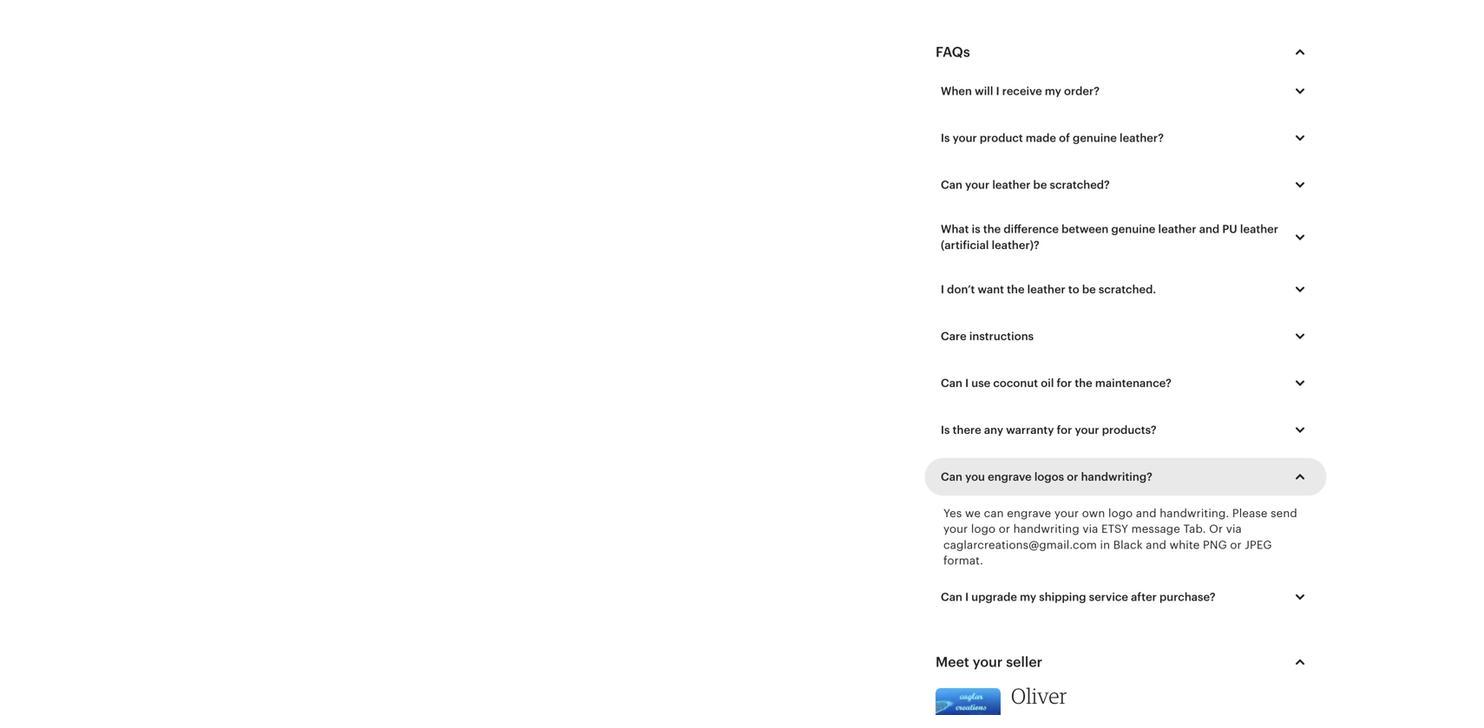 Task type: vqa. For each thing, say whether or not it's contained in the screenshot.
My
yes



Task type: describe. For each thing, give the bounding box(es) containing it.
1 vertical spatial be
[[1083, 283, 1097, 296]]

leather)?
[[992, 239, 1040, 252]]

your left "products?" on the bottom
[[1076, 424, 1100, 437]]

can for can your leather be scratched?
[[941, 178, 963, 191]]

of
[[1060, 132, 1071, 145]]

coconut
[[994, 377, 1039, 390]]

is for is your product made of genuine leather?
[[941, 132, 951, 145]]

can i upgrade my shipping service after purchase?
[[941, 591, 1216, 604]]

care instructions button
[[928, 318, 1324, 355]]

tab.
[[1184, 523, 1207, 536]]

i don't want the leather to be scratched. button
[[928, 271, 1324, 308]]

your inside dropdown button
[[973, 655, 1003, 671]]

is your product made of genuine leather? button
[[928, 120, 1324, 156]]

scratched.
[[1099, 283, 1157, 296]]

faqs button
[[921, 31, 1327, 73]]

your up the is
[[966, 178, 990, 191]]

etsy
[[1102, 523, 1129, 536]]

care
[[941, 330, 967, 343]]

is for is there any warranty for your products?
[[941, 424, 951, 437]]

in
[[1101, 539, 1111, 552]]

0 horizontal spatial or
[[999, 523, 1011, 536]]

oil
[[1041, 377, 1055, 390]]

caglarcreations@gmail.com
[[944, 539, 1098, 552]]

genuine for leather
[[1112, 223, 1156, 236]]

seller
[[1007, 655, 1043, 671]]

1 horizontal spatial the
[[1007, 283, 1025, 296]]

made
[[1026, 132, 1057, 145]]

handwriting
[[1014, 523, 1080, 536]]

2 vertical spatial the
[[1075, 377, 1093, 390]]

2 for from the top
[[1057, 424, 1073, 437]]

maintenance?
[[1096, 377, 1172, 390]]

between
[[1062, 223, 1109, 236]]

png
[[1204, 539, 1228, 552]]

jpeg
[[1246, 539, 1273, 552]]

after
[[1132, 591, 1158, 604]]

warranty
[[1007, 424, 1055, 437]]

difference
[[1004, 223, 1059, 236]]

and for pu
[[1200, 223, 1220, 236]]

the inside 'what is the difference between genuine leather and pu leather (artificial leather)?'
[[984, 223, 1001, 236]]

yes
[[944, 507, 963, 520]]

or
[[1210, 523, 1224, 536]]

leather left pu
[[1159, 223, 1197, 236]]

i right will
[[997, 85, 1000, 98]]

will
[[975, 85, 994, 98]]

want
[[978, 283, 1005, 296]]

and for handwriting.
[[1137, 507, 1157, 520]]

can you engrave logos or handwriting?
[[941, 471, 1153, 484]]

2 via from the left
[[1227, 523, 1243, 536]]

leather right pu
[[1241, 223, 1279, 236]]

receive
[[1003, 85, 1043, 98]]

meet
[[936, 655, 970, 671]]

engrave inside yes we can engrave your own logo and handwriting. please send your logo or handwriting via etsy message tab. or via caglarcreations@gmail.com in black and white png or jpeg format.
[[1008, 507, 1052, 520]]

is there any warranty for your products? button
[[928, 412, 1324, 449]]

can for can i upgrade my shipping service after purchase?
[[941, 591, 963, 604]]

handwriting?
[[1082, 471, 1153, 484]]

0 vertical spatial logo
[[1109, 507, 1134, 520]]

i left 'don't'
[[941, 283, 945, 296]]

2 vertical spatial or
[[1231, 539, 1242, 552]]

when
[[941, 85, 973, 98]]

what
[[941, 223, 970, 236]]

upgrade
[[972, 591, 1018, 604]]

scratched?
[[1050, 178, 1111, 191]]

meet your seller button
[[921, 642, 1327, 684]]



Task type: locate. For each thing, give the bounding box(es) containing it.
can
[[985, 507, 1005, 520]]

be
[[1034, 178, 1048, 191], [1083, 283, 1097, 296]]

or inside 'dropdown button'
[[1068, 471, 1079, 484]]

can inside 'dropdown button'
[[941, 471, 963, 484]]

0 vertical spatial for
[[1057, 377, 1073, 390]]

can
[[941, 178, 963, 191], [941, 377, 963, 390], [941, 471, 963, 484], [941, 591, 963, 604]]

leather down product
[[993, 178, 1031, 191]]

handwriting.
[[1160, 507, 1230, 520]]

black
[[1114, 539, 1143, 552]]

can for can i use coconut oil for the maintenance?
[[941, 377, 963, 390]]

can your leather be scratched? button
[[928, 167, 1324, 203]]

for right oil on the bottom right
[[1057, 377, 1073, 390]]

what is the difference between genuine leather and pu leather (artificial leather)? button
[[928, 214, 1324, 261]]

we
[[966, 507, 981, 520]]

or down can
[[999, 523, 1011, 536]]

engrave right you
[[988, 471, 1032, 484]]

can down 'format.'
[[941, 591, 963, 604]]

can up what
[[941, 178, 963, 191]]

logo down we
[[972, 523, 996, 536]]

i left upgrade
[[966, 591, 969, 604]]

send
[[1272, 507, 1298, 520]]

can you engrave logos or handwriting? button
[[928, 459, 1324, 495]]

there
[[953, 424, 982, 437]]

can for can you engrave logos or handwriting?
[[941, 471, 963, 484]]

genuine for leather?
[[1073, 132, 1118, 145]]

4 can from the top
[[941, 591, 963, 604]]

is
[[941, 132, 951, 145], [941, 424, 951, 437]]

shipping
[[1040, 591, 1087, 604]]

leather
[[993, 178, 1031, 191], [1159, 223, 1197, 236], [1241, 223, 1279, 236], [1028, 283, 1066, 296]]

1 via from the left
[[1083, 523, 1099, 536]]

via
[[1083, 523, 1099, 536], [1227, 523, 1243, 536]]

for right warranty
[[1057, 424, 1073, 437]]

the right oil on the bottom right
[[1075, 377, 1093, 390]]

1 vertical spatial the
[[1007, 283, 1025, 296]]

engrave
[[988, 471, 1032, 484], [1008, 507, 1052, 520]]

genuine inside 'what is the difference between genuine leather and pu leather (artificial leather)?'
[[1112, 223, 1156, 236]]

be left scratched?
[[1034, 178, 1048, 191]]

use
[[972, 377, 991, 390]]

faqs
[[936, 44, 971, 60]]

0 horizontal spatial be
[[1034, 178, 1048, 191]]

logos
[[1035, 471, 1065, 484]]

2 can from the top
[[941, 377, 963, 390]]

own
[[1083, 507, 1106, 520]]

1 can from the top
[[941, 178, 963, 191]]

0 horizontal spatial logo
[[972, 523, 996, 536]]

1 vertical spatial and
[[1137, 507, 1157, 520]]

what is the difference between genuine leather and pu leather (artificial leather)?
[[941, 223, 1279, 252]]

and up message
[[1137, 507, 1157, 520]]

the
[[984, 223, 1001, 236], [1007, 283, 1025, 296], [1075, 377, 1093, 390]]

via down own
[[1083, 523, 1099, 536]]

any
[[985, 424, 1004, 437]]

oliver
[[1012, 684, 1068, 709]]

1 horizontal spatial or
[[1068, 471, 1079, 484]]

genuine
[[1073, 132, 1118, 145], [1112, 223, 1156, 236]]

products?
[[1103, 424, 1157, 437]]

0 horizontal spatial via
[[1083, 523, 1099, 536]]

genuine down can your leather be scratched? dropdown button
[[1112, 223, 1156, 236]]

is down when
[[941, 132, 951, 145]]

0 vertical spatial is
[[941, 132, 951, 145]]

logo up etsy
[[1109, 507, 1134, 520]]

0 vertical spatial my
[[1045, 85, 1062, 98]]

the right the is
[[984, 223, 1001, 236]]

your
[[953, 132, 978, 145], [966, 178, 990, 191], [1076, 424, 1100, 437], [1055, 507, 1080, 520], [944, 523, 969, 536], [973, 655, 1003, 671]]

and
[[1200, 223, 1220, 236], [1137, 507, 1157, 520], [1147, 539, 1167, 552]]

be right the to
[[1083, 283, 1097, 296]]

2 is from the top
[[941, 424, 951, 437]]

0 horizontal spatial the
[[984, 223, 1001, 236]]

1 horizontal spatial logo
[[1109, 507, 1134, 520]]

can i upgrade my shipping service after purchase? button
[[928, 579, 1324, 616]]

your down "yes"
[[944, 523, 969, 536]]

1 vertical spatial genuine
[[1112, 223, 1156, 236]]

1 vertical spatial logo
[[972, 523, 996, 536]]

my
[[1045, 85, 1062, 98], [1020, 591, 1037, 604]]

or right png
[[1231, 539, 1242, 552]]

when will i receive my order? button
[[928, 73, 1324, 109]]

the right want at the right top of the page
[[1007, 283, 1025, 296]]

2 vertical spatial and
[[1147, 539, 1167, 552]]

or
[[1068, 471, 1079, 484], [999, 523, 1011, 536], [1231, 539, 1242, 552]]

and down message
[[1147, 539, 1167, 552]]

1 vertical spatial for
[[1057, 424, 1073, 437]]

1 horizontal spatial my
[[1045, 85, 1062, 98]]

yes we can engrave your own logo and handwriting. please send your logo or handwriting via etsy message tab. or via caglarcreations@gmail.com in black and white png or jpeg format.
[[944, 507, 1298, 568]]

is left there in the bottom right of the page
[[941, 424, 951, 437]]

or right logos
[[1068, 471, 1079, 484]]

genuine inside dropdown button
[[1073, 132, 1118, 145]]

to
[[1069, 283, 1080, 296]]

genuine right of
[[1073, 132, 1118, 145]]

purchase?
[[1160, 591, 1216, 604]]

can i use coconut oil for the maintenance? button
[[928, 365, 1324, 402]]

my left order?
[[1045, 85, 1062, 98]]

instructions
[[970, 330, 1034, 343]]

1 vertical spatial engrave
[[1008, 507, 1052, 520]]

order?
[[1065, 85, 1100, 98]]

1 is from the top
[[941, 132, 951, 145]]

via right the or
[[1227, 523, 1243, 536]]

1 horizontal spatial be
[[1083, 283, 1097, 296]]

white
[[1170, 539, 1201, 552]]

message
[[1132, 523, 1181, 536]]

leather left the to
[[1028, 283, 1066, 296]]

logo
[[1109, 507, 1134, 520], [972, 523, 996, 536]]

your left product
[[953, 132, 978, 145]]

for
[[1057, 377, 1073, 390], [1057, 424, 1073, 437]]

i
[[997, 85, 1000, 98], [941, 283, 945, 296], [966, 377, 969, 390], [966, 591, 969, 604]]

is there any warranty for your products?
[[941, 424, 1157, 437]]

you
[[966, 471, 986, 484]]

can left you
[[941, 471, 963, 484]]

is
[[972, 223, 981, 236]]

1 horizontal spatial via
[[1227, 523, 1243, 536]]

meet your seller
[[936, 655, 1043, 671]]

1 vertical spatial is
[[941, 424, 951, 437]]

1 for from the top
[[1057, 377, 1073, 390]]

pu
[[1223, 223, 1238, 236]]

product
[[980, 132, 1024, 145]]

engrave inside 'dropdown button'
[[988, 471, 1032, 484]]

service
[[1090, 591, 1129, 604]]

when will i receive my order?
[[941, 85, 1100, 98]]

can your leather be scratched?
[[941, 178, 1111, 191]]

can i use coconut oil for the maintenance?
[[941, 377, 1172, 390]]

2 horizontal spatial or
[[1231, 539, 1242, 552]]

2 horizontal spatial the
[[1075, 377, 1093, 390]]

your up "handwriting"
[[1055, 507, 1080, 520]]

1 vertical spatial my
[[1020, 591, 1037, 604]]

0 vertical spatial the
[[984, 223, 1001, 236]]

can left use
[[941, 377, 963, 390]]

0 horizontal spatial my
[[1020, 591, 1037, 604]]

and inside 'what is the difference between genuine leather and pu leather (artificial leather)?'
[[1200, 223, 1220, 236]]

1 vertical spatial or
[[999, 523, 1011, 536]]

please
[[1233, 507, 1268, 520]]

(artificial
[[941, 239, 990, 252]]

0 vertical spatial be
[[1034, 178, 1048, 191]]

0 vertical spatial and
[[1200, 223, 1220, 236]]

and left pu
[[1200, 223, 1220, 236]]

engrave up "handwriting"
[[1008, 507, 1052, 520]]

0 vertical spatial engrave
[[988, 471, 1032, 484]]

care instructions
[[941, 330, 1034, 343]]

i left use
[[966, 377, 969, 390]]

0 vertical spatial genuine
[[1073, 132, 1118, 145]]

don't
[[948, 283, 976, 296]]

i don't want the leather to be scratched.
[[941, 283, 1157, 296]]

format.
[[944, 555, 984, 568]]

leather?
[[1120, 132, 1165, 145]]

your right meet
[[973, 655, 1003, 671]]

is your product made of genuine leather?
[[941, 132, 1165, 145]]

3 can from the top
[[941, 471, 963, 484]]

0 vertical spatial or
[[1068, 471, 1079, 484]]

my right upgrade
[[1020, 591, 1037, 604]]



